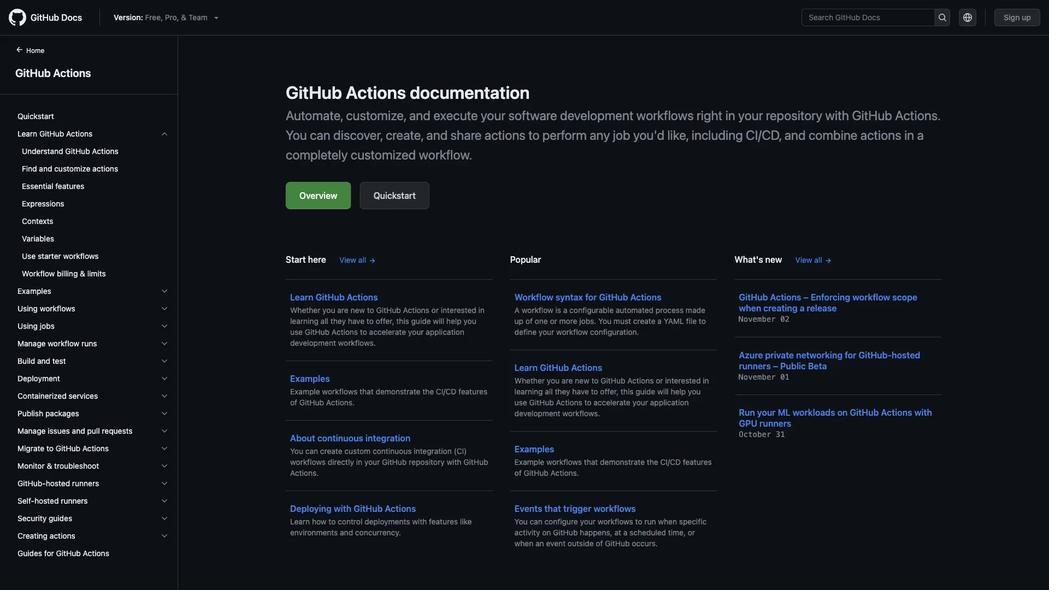 Task type: locate. For each thing, give the bounding box(es) containing it.
actions inside github actions – enforcing workflow scope when creating a release november 02
[[770, 292, 801, 302]]

november inside azure private networking for github-hosted runners – public beta november 01
[[739, 372, 776, 381]]

concurrency.
[[355, 528, 401, 537]]

workflows inside about continuous integration you can create custom continuous integration (ci) workflows directly in your github repository with github actions.
[[290, 458, 326, 467]]

0 vertical spatial they
[[331, 317, 346, 326]]

like,
[[667, 127, 689, 143]]

to inside workflow syntax for github actions a workflow is a configurable automated process made up of one or more jobs. you must create a yaml file to define your workflow configuration.
[[699, 317, 706, 326]]

0 vertical spatial quickstart link
[[13, 108, 173, 125]]

runners up 31
[[760, 418, 792, 429]]

and right the find
[[39, 164, 52, 173]]

quickstart up learn github actions
[[17, 112, 54, 121]]

& right monitor
[[47, 462, 52, 471]]

workflow left scope
[[853, 292, 890, 302]]

on
[[838, 407, 848, 418], [542, 528, 551, 537]]

november down creating
[[739, 315, 776, 324]]

and down control
[[340, 528, 353, 537]]

triangle down image
[[212, 13, 221, 22]]

0 vertical spatial interested
[[441, 306, 476, 315]]

whether down define
[[515, 376, 545, 385]]

learn github actions element containing learn github actions
[[9, 125, 178, 283]]

for right networking
[[845, 350, 857, 360]]

of up define
[[526, 317, 533, 326]]

2 sc 9kayk9 0 image from the top
[[160, 304, 169, 313]]

1 vertical spatial &
[[80, 269, 85, 278]]

ci/cd
[[436, 387, 457, 396], [660, 458, 681, 467]]

when down activity
[[515, 539, 534, 548]]

github actions documentation automate, customize, and execute your software development workflows right in your repository with github actions. you can discover, create, and share actions to perform any job you'd like, including ci/cd, and combine actions in a completely customized workflow.
[[286, 82, 940, 162]]

1 vertical spatial learn github actions whether you are new to github actions or interested in learning all they have to offer, this guide will help you use github actions to accelerate your application development workflows.
[[515, 363, 709, 418]]

github actions
[[15, 66, 91, 79]]

& inside learn github actions element
[[80, 269, 85, 278]]

github- inside dropdown button
[[17, 479, 46, 488]]

azure
[[739, 350, 763, 360]]

sc 9kayk9 0 image inside the 'self-hosted runners' "dropdown button"
[[160, 497, 169, 506]]

sc 9kayk9 0 image inside learn github actions 'dropdown button'
[[160, 130, 169, 138]]

is
[[556, 306, 561, 315]]

using
[[17, 304, 38, 313], [17, 322, 38, 331]]

view all link for start here
[[339, 254, 376, 266]]

– down private
[[773, 361, 778, 371]]

containerized
[[17, 392, 66, 401]]

manage up 'migrate'
[[17, 427, 46, 436]]

github docs
[[31, 12, 82, 23]]

0 horizontal spatial examples example workflows that demonstrate the ci/cd features of github actions.
[[290, 374, 488, 407]]

0 vertical spatial examples
[[17, 287, 51, 296]]

sc 9kayk9 0 image inside migrate to github actions dropdown button
[[160, 444, 169, 453]]

0 vertical spatial –
[[804, 292, 809, 302]]

workflow inside workflow syntax for github actions a workflow is a configurable automated process made up of one or more jobs. you must create a yaml file to define your workflow configuration.
[[515, 292, 554, 302]]

0 horizontal spatial use
[[290, 328, 303, 337]]

1 horizontal spatial learning
[[515, 387, 543, 396]]

1 vertical spatial this
[[621, 387, 634, 396]]

1 vertical spatial are
[[562, 376, 573, 385]]

troubleshoot
[[54, 462, 99, 471]]

1 november from the top
[[739, 315, 776, 324]]

6 sc 9kayk9 0 image from the top
[[160, 444, 169, 453]]

view
[[339, 255, 356, 265], [795, 255, 812, 265]]

automated
[[616, 306, 654, 315]]

2 manage from the top
[[17, 427, 46, 436]]

1 view all link from the left
[[339, 254, 376, 266]]

workflow inside learn github actions element
[[22, 269, 55, 278]]

sc 9kayk9 0 image inside build and test dropdown button
[[160, 357, 169, 366]]

publish packages button
[[13, 405, 173, 422]]

new
[[765, 254, 782, 265], [351, 306, 365, 315], [575, 376, 589, 385]]

10 sc 9kayk9 0 image from the top
[[160, 514, 169, 523]]

about continuous integration you can create custom continuous integration (ci) workflows directly in your github repository with github actions.
[[290, 433, 488, 478]]

example up about
[[290, 387, 320, 396]]

view all link up enforcing
[[795, 254, 832, 266]]

02
[[780, 315, 790, 324]]

1 vertical spatial accelerate
[[594, 398, 631, 407]]

sc 9kayk9 0 image inside manage issues and pull requests dropdown button
[[160, 427, 169, 436]]

1 using from the top
[[17, 304, 38, 313]]

view all link right here
[[339, 254, 376, 266]]

1 vertical spatial will
[[657, 387, 669, 396]]

quickstart link down customized
[[360, 182, 429, 209]]

1 sc 9kayk9 0 image from the top
[[160, 287, 169, 296]]

whether
[[290, 306, 320, 315], [515, 376, 545, 385]]

2 vertical spatial that
[[545, 504, 561, 514]]

2 horizontal spatial when
[[739, 303, 761, 313]]

you down about
[[290, 447, 303, 456]]

sc 9kayk9 0 image for security guides
[[160, 514, 169, 523]]

1 horizontal spatial are
[[562, 376, 573, 385]]

– up release
[[804, 292, 809, 302]]

2 view all link from the left
[[795, 254, 832, 266]]

issues
[[48, 427, 70, 436]]

examples
[[17, 287, 51, 296], [290, 374, 330, 384], [515, 444, 554, 454]]

for down 'creating actions'
[[44, 549, 54, 558]]

runners down azure
[[739, 361, 771, 371]]

1 vertical spatial repository
[[409, 458, 445, 467]]

1 vertical spatial that
[[584, 458, 598, 467]]

when up time,
[[658, 517, 677, 526]]

0 horizontal spatial help
[[446, 317, 462, 326]]

enforcing
[[811, 292, 850, 302]]

up inside workflow syntax for github actions a workflow is a configurable automated process made up of one or more jobs. you must create a yaml file to define your workflow configuration.
[[515, 317, 524, 326]]

create up directly
[[320, 447, 342, 456]]

7 sc 9kayk9 0 image from the top
[[160, 462, 169, 471]]

sc 9kayk9 0 image for using jobs
[[160, 322, 169, 331]]

docs
[[61, 12, 82, 23]]

quickstart link
[[13, 108, 173, 125], [360, 182, 429, 209]]

learn down deploying
[[290, 517, 310, 526]]

view right "what's new"
[[795, 255, 812, 265]]

manage for manage issues and pull requests
[[17, 427, 46, 436]]

quickstart link up "understand github actions" link
[[13, 108, 173, 125]]

2 november from the top
[[739, 372, 776, 381]]

on inside events that trigger workflows you can configure your workflows to run when specific activity on github happens, at a scheduled time, or when an event outside of github occurs.
[[542, 528, 551, 537]]

manage inside manage workflow runs dropdown button
[[17, 339, 46, 348]]

github inside dropdown button
[[56, 444, 80, 453]]

publish packages
[[17, 409, 79, 418]]

of up events
[[515, 469, 522, 478]]

1 vertical spatial using
[[17, 322, 38, 331]]

0 vertical spatial application
[[426, 328, 464, 337]]

0 horizontal spatial &
[[47, 462, 52, 471]]

manage
[[17, 339, 46, 348], [17, 427, 46, 436]]

sc 9kayk9 0 image inside publish packages dropdown button
[[160, 409, 169, 418]]

create down automated
[[633, 317, 656, 326]]

2 vertical spatial new
[[575, 376, 589, 385]]

sc 9kayk9 0 image inside the monitor & troubleshoot dropdown button
[[160, 462, 169, 471]]

1 vertical spatial manage
[[17, 427, 46, 436]]

find and customize actions
[[22, 164, 118, 173]]

quickstart down customized
[[374, 190, 416, 201]]

sc 9kayk9 0 image inside the using workflows dropdown button
[[160, 304, 169, 313]]

1 learn github actions element from the top
[[9, 125, 178, 283]]

9 sc 9kayk9 0 image from the top
[[160, 497, 169, 506]]

1 view all from the left
[[339, 255, 366, 265]]

using up using jobs
[[17, 304, 38, 313]]

create
[[633, 317, 656, 326], [320, 447, 342, 456]]

0 horizontal spatial have
[[348, 317, 365, 326]]

view all link
[[339, 254, 376, 266], [795, 254, 832, 266]]

1 vertical spatial for
[[845, 350, 857, 360]]

can down about
[[305, 447, 318, 456]]

0 horizontal spatial create
[[320, 447, 342, 456]]

0 horizontal spatial ci/cd
[[436, 387, 457, 396]]

deploying with github actions learn how to control deployments with features like environments and concurrency.
[[290, 504, 472, 537]]

continuous right custom
[[373, 447, 412, 456]]

sc 9kayk9 0 image for packages
[[160, 409, 169, 418]]

8 sc 9kayk9 0 image from the top
[[160, 479, 169, 488]]

november inside github actions – enforcing workflow scope when creating a release november 02
[[739, 315, 776, 324]]

manage issues and pull requests
[[17, 427, 133, 436]]

1 manage from the top
[[17, 339, 46, 348]]

0 horizontal spatial up
[[515, 317, 524, 326]]

0 vertical spatial are
[[337, 306, 348, 315]]

using inside the using workflows dropdown button
[[17, 304, 38, 313]]

you down automate,
[[286, 127, 307, 143]]

runners inside azure private networking for github-hosted runners – public beta november 01
[[739, 361, 771, 371]]

1 horizontal spatial accelerate
[[594, 398, 631, 407]]

0 vertical spatial create
[[633, 317, 656, 326]]

2 using from the top
[[17, 322, 38, 331]]

using for using jobs
[[17, 322, 38, 331]]

to
[[529, 127, 540, 143], [367, 306, 374, 315], [367, 317, 374, 326], [699, 317, 706, 326], [360, 328, 367, 337], [592, 376, 599, 385], [591, 387, 598, 396], [585, 398, 592, 407], [46, 444, 54, 453], [329, 517, 336, 526], [635, 517, 642, 526]]

workflow inside github actions – enforcing workflow scope when creating a release november 02
[[853, 292, 890, 302]]

in
[[726, 108, 735, 123], [904, 127, 914, 143], [478, 306, 485, 315], [703, 376, 709, 385], [356, 458, 362, 467]]

using inside using jobs "dropdown button"
[[17, 322, 38, 331]]

example
[[290, 387, 320, 396], [515, 458, 544, 467]]

workflows.
[[338, 339, 376, 348], [563, 409, 600, 418]]

can inside about continuous integration you can create custom continuous integration (ci) workflows directly in your github repository with github actions.
[[305, 447, 318, 456]]

runners inside run your ml workloads on github actions with gpu runners october 31
[[760, 418, 792, 429]]

1 horizontal spatial quickstart
[[374, 190, 416, 201]]

must
[[614, 317, 631, 326]]

0 vertical spatial hosted
[[892, 350, 920, 360]]

31
[[776, 430, 785, 439]]

at
[[615, 528, 621, 537]]

1 horizontal spatial view
[[795, 255, 812, 265]]

workflow for billing
[[22, 269, 55, 278]]

custom
[[345, 447, 371, 456]]

sc 9kayk9 0 image
[[160, 287, 169, 296], [160, 304, 169, 313], [160, 322, 169, 331], [160, 339, 169, 348], [160, 427, 169, 436], [160, 444, 169, 453], [160, 462, 169, 471], [160, 479, 169, 488], [160, 497, 169, 506], [160, 514, 169, 523], [160, 532, 169, 540]]

the
[[423, 387, 434, 396], [647, 458, 658, 467]]

2 vertical spatial examples
[[515, 444, 554, 454]]

learn
[[17, 129, 37, 138], [290, 292, 313, 302], [515, 363, 538, 373], [290, 517, 310, 526]]

0 vertical spatial workflow
[[22, 269, 55, 278]]

runners up guides on the left of the page
[[61, 496, 88, 506]]

0 horizontal spatial that
[[360, 387, 374, 396]]

0 vertical spatial ci/cd
[[436, 387, 457, 396]]

your inside workflow syntax for github actions a workflow is a configurable automated process made up of one or more jobs. you must create a yaml file to define your workflow configuration.
[[539, 328, 554, 337]]

variables link
[[13, 230, 173, 248]]

manage down using jobs
[[17, 339, 46, 348]]

what's
[[735, 254, 763, 265]]

application
[[426, 328, 464, 337], [650, 398, 689, 407]]

0 vertical spatial on
[[838, 407, 848, 418]]

0 vertical spatial can
[[310, 127, 331, 143]]

sc 9kayk9 0 image for manage workflow runs
[[160, 339, 169, 348]]

examples inside dropdown button
[[17, 287, 51, 296]]

november for runners
[[739, 372, 776, 381]]

2 view all from the left
[[795, 255, 822, 265]]

0 horizontal spatial learning
[[290, 317, 319, 326]]

0 horizontal spatial repository
[[409, 458, 445, 467]]

manage workflow runs
[[17, 339, 97, 348]]

sc 9kayk9 0 image inside creating actions dropdown button
[[160, 532, 169, 540]]

5 sc 9kayk9 0 image from the top
[[160, 427, 169, 436]]

1 horizontal spatial continuous
[[373, 447, 412, 456]]

integration up custom
[[366, 433, 411, 443]]

view all up enforcing
[[795, 255, 822, 265]]

0 horizontal spatial on
[[542, 528, 551, 537]]

this
[[396, 317, 409, 326], [621, 387, 634, 396]]

a inside github actions – enforcing workflow scope when creating a release november 02
[[800, 303, 805, 313]]

to inside events that trigger workflows you can configure your workflows to run when specific activity on github happens, at a scheduled time, or when an event outside of github occurs.
[[635, 517, 642, 526]]

features
[[55, 182, 84, 191], [459, 387, 488, 396], [683, 458, 712, 467], [429, 517, 458, 526]]

and right ci/cd,
[[785, 127, 806, 143]]

5 sc 9kayk9 0 image from the top
[[160, 409, 169, 418]]

github inside run your ml workloads on github actions with gpu runners october 31
[[850, 407, 879, 418]]

1 vertical spatial examples example workflows that demonstrate the ci/cd features of github actions.
[[515, 444, 712, 478]]

1 vertical spatial demonstrate
[[600, 458, 645, 467]]

example up events
[[515, 458, 544, 467]]

sc 9kayk9 0 image inside containerized services dropdown button
[[160, 392, 169, 401]]

requests
[[102, 427, 133, 436]]

you inside events that trigger workflows you can configure your workflows to run when specific activity on github happens, at a scheduled time, or when an event outside of github occurs.
[[515, 517, 528, 526]]

up down a
[[515, 317, 524, 326]]

1 vertical spatial on
[[542, 528, 551, 537]]

0 vertical spatial for
[[585, 292, 597, 302]]

that
[[360, 387, 374, 396], [584, 458, 598, 467], [545, 504, 561, 514]]

one
[[535, 317, 548, 326]]

guides
[[17, 549, 42, 558]]

github-hosted runners button
[[13, 475, 173, 492]]

november down azure
[[739, 372, 776, 381]]

1 horizontal spatial repository
[[766, 108, 823, 123]]

3 sc 9kayk9 0 image from the top
[[160, 374, 169, 383]]

workflow down more at the bottom of page
[[556, 328, 588, 337]]

actions up the guides for github actions
[[50, 531, 75, 540]]

actions
[[485, 127, 526, 143], [861, 127, 902, 143], [92, 164, 118, 173], [50, 531, 75, 540]]

2 learn github actions element from the top
[[9, 143, 178, 283]]

learn github actions whether you are new to github actions or interested in learning all they have to offer, this guide will help you use github actions to accelerate your application development workflows.
[[290, 292, 485, 348], [515, 363, 709, 418]]

& right pro,
[[181, 13, 186, 22]]

runners down the monitor & troubleshoot dropdown button
[[72, 479, 99, 488]]

sc 9kayk9 0 image for examples
[[160, 287, 169, 296]]

None search field
[[802, 9, 950, 26]]

0 vertical spatial continuous
[[317, 433, 363, 443]]

can up completely
[[310, 127, 331, 143]]

sc 9kayk9 0 image inside the examples dropdown button
[[160, 287, 169, 296]]

what's new
[[735, 254, 782, 265]]

1 horizontal spatial view all link
[[795, 254, 832, 266]]

up
[[1022, 13, 1031, 22], [515, 317, 524, 326]]

hosted for self-hosted runners
[[34, 496, 59, 506]]

contexts
[[22, 217, 53, 226]]

github-
[[859, 350, 892, 360], [17, 479, 46, 488]]

you
[[286, 127, 307, 143], [598, 317, 612, 326], [290, 447, 303, 456], [515, 517, 528, 526]]

whether down start here
[[290, 306, 320, 315]]

workflows inside dropdown button
[[40, 304, 75, 313]]

0 horizontal spatial –
[[773, 361, 778, 371]]

view all right here
[[339, 255, 366, 265]]

2 view from the left
[[795, 255, 812, 265]]

have
[[348, 317, 365, 326], [572, 387, 589, 396]]

1 sc 9kayk9 0 image from the top
[[160, 130, 169, 138]]

using workflows
[[17, 304, 75, 313]]

1 vertical spatial application
[[650, 398, 689, 407]]

–
[[804, 292, 809, 302], [773, 361, 778, 371]]

sc 9kayk9 0 image inside security guides dropdown button
[[160, 514, 169, 523]]

continuous up custom
[[317, 433, 363, 443]]

workflow up a
[[515, 292, 554, 302]]

using left jobs at bottom left
[[17, 322, 38, 331]]

you up activity
[[515, 517, 528, 526]]

your inside about continuous integration you can create custom continuous integration (ci) workflows directly in your github repository with github actions.
[[364, 458, 380, 467]]

& inside dropdown button
[[47, 462, 52, 471]]

sc 9kayk9 0 image inside github-hosted runners dropdown button
[[160, 479, 169, 488]]

create inside about continuous integration you can create custom continuous integration (ci) workflows directly in your github repository with github actions.
[[320, 447, 342, 456]]

to inside deploying with github actions learn how to control deployments with features like environments and concurrency.
[[329, 517, 336, 526]]

and inside dropdown button
[[72, 427, 85, 436]]

manage inside manage issues and pull requests dropdown button
[[17, 427, 46, 436]]

hosted inside "dropdown button"
[[34, 496, 59, 506]]

workflow up test
[[48, 339, 79, 348]]

3 sc 9kayk9 0 image from the top
[[160, 322, 169, 331]]

and inside deploying with github actions learn how to control deployments with features like environments and concurrency.
[[340, 528, 353, 537]]

search image
[[938, 13, 947, 22]]

1 horizontal spatial view all
[[795, 255, 822, 265]]

for up 'configurable'
[[585, 292, 597, 302]]

1 horizontal spatial whether
[[515, 376, 545, 385]]

specific
[[679, 517, 707, 526]]

learn github actions element
[[9, 125, 178, 283], [9, 143, 178, 283]]

continuous
[[317, 433, 363, 443], [373, 447, 412, 456]]

creating
[[17, 531, 47, 540]]

workflow down use
[[22, 269, 55, 278]]

hosted inside azure private networking for github-hosted runners – public beta november 01
[[892, 350, 920, 360]]

2 vertical spatial for
[[44, 549, 54, 558]]

test
[[52, 357, 66, 366]]

actions inside github actions documentation automate, customize, and execute your software development workflows right in your repository with github actions. you can discover, create, and share actions to perform any job you'd like, including ci/cd, and combine actions in a completely customized workflow.
[[346, 82, 406, 103]]

1 vertical spatial hosted
[[46, 479, 70, 488]]

1 horizontal spatial interested
[[665, 376, 701, 385]]

sc 9kayk9 0 image for using workflows
[[160, 304, 169, 313]]

security guides
[[17, 514, 72, 523]]

use starter workflows link
[[13, 248, 173, 265]]

4 sc 9kayk9 0 image from the top
[[160, 392, 169, 401]]

here
[[308, 254, 326, 265]]

november 02 element
[[739, 315, 790, 324]]

sc 9kayk9 0 image for migrate to github actions
[[160, 444, 169, 453]]

migrate to github actions button
[[13, 440, 173, 457]]

for inside workflow syntax for github actions a workflow is a configurable automated process made up of one or more jobs. you must create a yaml file to define your workflow configuration.
[[585, 292, 597, 302]]

2 vertical spatial &
[[47, 462, 52, 471]]

start here
[[286, 254, 326, 265]]

on up an
[[542, 528, 551, 537]]

and left test
[[37, 357, 50, 366]]

2 horizontal spatial examples
[[515, 444, 554, 454]]

integration left (ci)
[[414, 447, 452, 456]]

1 horizontal spatial help
[[671, 387, 686, 396]]

2 sc 9kayk9 0 image from the top
[[160, 357, 169, 366]]

view right here
[[339, 255, 356, 265]]

can up activity
[[530, 517, 543, 526]]

1 vertical spatial interested
[[665, 376, 701, 385]]

offer,
[[376, 317, 394, 326], [600, 387, 619, 396]]

0 horizontal spatial whether
[[290, 306, 320, 315]]

to inside github actions documentation automate, customize, and execute your software development workflows right in your repository with github actions. you can discover, create, and share actions to perform any job you'd like, including ci/cd, and combine actions in a completely customized workflow.
[[529, 127, 540, 143]]

scheduled
[[630, 528, 666, 537]]

& left limits
[[80, 269, 85, 278]]

1 horizontal spatial demonstrate
[[600, 458, 645, 467]]

and left pull
[[72, 427, 85, 436]]

examples example workflows that demonstrate the ci/cd features of github actions.
[[290, 374, 488, 407], [515, 444, 712, 478]]

october 31 element
[[739, 430, 785, 439]]

overview
[[299, 190, 337, 201]]

workflow for syntax
[[515, 292, 554, 302]]

actions down "understand github actions" link
[[92, 164, 118, 173]]

repository inside about continuous integration you can create custom continuous integration (ci) workflows directly in your github repository with github actions.
[[409, 458, 445, 467]]

find and customize actions link
[[13, 160, 173, 178]]

0 vertical spatial when
[[739, 303, 761, 313]]

1 view from the left
[[339, 255, 356, 265]]

learn up understand
[[17, 129, 37, 138]]

publish
[[17, 409, 43, 418]]

4 sc 9kayk9 0 image from the top
[[160, 339, 169, 348]]

guides for github actions link
[[13, 545, 173, 562]]

0 horizontal spatial github-
[[17, 479, 46, 488]]

up right sign
[[1022, 13, 1031, 22]]

0 vertical spatial manage
[[17, 339, 46, 348]]

sc 9kayk9 0 image inside manage workflow runs dropdown button
[[160, 339, 169, 348]]

on right workloads
[[838, 407, 848, 418]]

1 vertical spatial github-
[[17, 479, 46, 488]]

1 horizontal spatial new
[[575, 376, 589, 385]]

sc 9kayk9 0 image
[[160, 130, 169, 138], [160, 357, 169, 366], [160, 374, 169, 383], [160, 392, 169, 401], [160, 409, 169, 418]]

features inside deploying with github actions learn how to control deployments with features like environments and concurrency.
[[429, 517, 458, 526]]

sc 9kayk9 0 image inside using jobs "dropdown button"
[[160, 322, 169, 331]]

can inside github actions documentation automate, customize, and execute your software development workflows right in your repository with github actions. you can discover, create, and share actions to perform any job you'd like, including ci/cd, and combine actions in a completely customized workflow.
[[310, 127, 331, 143]]

0 vertical spatial learn github actions whether you are new to github actions or interested in learning all they have to offer, this guide will help you use github actions to accelerate your application development workflows.
[[290, 292, 485, 348]]

of down happens, on the right bottom of page
[[596, 539, 603, 548]]

when up the 'november 02' element
[[739, 303, 761, 313]]

you up configuration.
[[598, 317, 612, 326]]

hosted inside dropdown button
[[46, 479, 70, 488]]

2 vertical spatial can
[[530, 517, 543, 526]]

version: free, pro, & team
[[114, 13, 208, 22]]

0 vertical spatial examples example workflows that demonstrate the ci/cd features of github actions.
[[290, 374, 488, 407]]

11 sc 9kayk9 0 image from the top
[[160, 532, 169, 540]]

scope
[[893, 292, 918, 302]]

0 vertical spatial using
[[17, 304, 38, 313]]

0 horizontal spatial will
[[433, 317, 444, 326]]

for inside azure private networking for github-hosted runners – public beta november 01
[[845, 350, 857, 360]]

0 vertical spatial new
[[765, 254, 782, 265]]

or inside workflow syntax for github actions a workflow is a configurable automated process made up of one or more jobs. you must create a yaml file to define your workflow configuration.
[[550, 317, 557, 326]]

0 vertical spatial have
[[348, 317, 365, 326]]

2 horizontal spatial new
[[765, 254, 782, 265]]

select language: current language is english image
[[964, 13, 972, 22]]

learn github actions button
[[13, 125, 173, 143]]

billing
[[57, 269, 78, 278]]



Task type: vqa. For each thing, say whether or not it's contained in the screenshot.


Task type: describe. For each thing, give the bounding box(es) containing it.
0 horizontal spatial offer,
[[376, 317, 394, 326]]

run your ml workloads on github actions with gpu runners october 31
[[739, 407, 932, 439]]

using jobs
[[17, 322, 55, 331]]

or inside events that trigger workflows you can configure your workflows to run when specific activity on github happens, at a scheduled time, or when an event outside of github occurs.
[[688, 528, 695, 537]]

1 horizontal spatial they
[[555, 387, 570, 396]]

software
[[508, 108, 557, 123]]

control
[[338, 517, 363, 526]]

1 vertical spatial quickstart
[[374, 190, 416, 201]]

process
[[656, 306, 684, 315]]

directly
[[328, 458, 354, 467]]

0 horizontal spatial guide
[[411, 317, 431, 326]]

features inside github actions element
[[55, 182, 84, 191]]

runners inside the 'self-hosted runners' "dropdown button"
[[61, 496, 88, 506]]

runs
[[81, 339, 97, 348]]

repository inside github actions documentation automate, customize, and execute your software development workflows right in your repository with github actions. you can discover, create, and share actions to perform any job you'd like, including ci/cd, and combine actions in a completely customized workflow.
[[766, 108, 823, 123]]

right
[[697, 108, 723, 123]]

0 horizontal spatial integration
[[366, 433, 411, 443]]

your inside run your ml workloads on github actions with gpu runners october 31
[[757, 407, 776, 418]]

private
[[765, 350, 794, 360]]

release
[[807, 303, 837, 313]]

security guides button
[[13, 510, 173, 527]]

jobs
[[40, 322, 55, 331]]

2 horizontal spatial &
[[181, 13, 186, 22]]

1 vertical spatial ci/cd
[[660, 458, 681, 467]]

time,
[[668, 528, 686, 537]]

sc 9kayk9 0 image for github-hosted runners
[[160, 479, 169, 488]]

activity
[[515, 528, 540, 537]]

0 vertical spatial use
[[290, 328, 303, 337]]

packages
[[45, 409, 79, 418]]

to inside dropdown button
[[46, 444, 54, 453]]

0 horizontal spatial interested
[[441, 306, 476, 315]]

outside
[[568, 539, 594, 548]]

migrate
[[17, 444, 44, 453]]

actions inside dropdown button
[[82, 444, 109, 453]]

with inside github actions documentation automate, customize, and execute your software development workflows right in your repository with github actions. you can discover, create, and share actions to perform any job you'd like, including ci/cd, and combine actions in a completely customized workflow.
[[826, 108, 849, 123]]

networking
[[796, 350, 843, 360]]

containerized services button
[[13, 387, 173, 405]]

workflow inside manage workflow runs dropdown button
[[48, 339, 79, 348]]

1 vertical spatial development
[[290, 339, 336, 348]]

completely
[[286, 147, 348, 162]]

learn down define
[[515, 363, 538, 373]]

1 horizontal spatial examples example workflows that demonstrate the ci/cd features of github actions.
[[515, 444, 712, 478]]

combine
[[809, 127, 858, 143]]

in inside about continuous integration you can create custom continuous integration (ci) workflows directly in your github repository with github actions.
[[356, 458, 362, 467]]

use starter workflows
[[22, 252, 99, 261]]

sc 9kayk9 0 image for monitor & troubleshoot
[[160, 462, 169, 471]]

occurs.
[[632, 539, 658, 548]]

customize,
[[346, 108, 406, 123]]

using jobs button
[[13, 318, 173, 335]]

0 vertical spatial that
[[360, 387, 374, 396]]

0 horizontal spatial demonstrate
[[376, 387, 420, 396]]

discover,
[[333, 127, 383, 143]]

1 horizontal spatial use
[[515, 398, 527, 407]]

migrate to github actions
[[17, 444, 109, 453]]

learn github actions
[[17, 129, 93, 138]]

you inside workflow syntax for github actions a workflow is a configurable automated process made up of one or more jobs. you must create a yaml file to define your workflow configuration.
[[598, 317, 612, 326]]

1 vertical spatial integration
[[414, 447, 452, 456]]

sc 9kayk9 0 image for self-hosted runners
[[160, 497, 169, 506]]

execute
[[433, 108, 478, 123]]

sc 9kayk9 0 image for creating actions
[[160, 532, 169, 540]]

sc 9kayk9 0 image for github
[[160, 130, 169, 138]]

you inside about continuous integration you can create custom continuous integration (ci) workflows directly in your github repository with github actions.
[[290, 447, 303, 456]]

actions. inside github actions documentation automate, customize, and execute your software development workflows right in your repository with github actions. you can discover, create, and share actions to perform any job you'd like, including ci/cd, and combine actions in a completely customized workflow.
[[895, 108, 940, 123]]

github actions element
[[0, 44, 178, 589]]

view all link for what's new
[[795, 254, 832, 266]]

workflow billing & limits link
[[13, 265, 173, 283]]

contexts link
[[13, 213, 173, 230]]

a inside github actions documentation automate, customize, and execute your software development workflows right in your repository with github actions. you can discover, create, and share actions to perform any job you'd like, including ci/cd, and combine actions in a completely customized workflow.
[[917, 127, 924, 143]]

popular
[[510, 254, 541, 265]]

november 01 element
[[739, 372, 790, 381]]

sign up link
[[995, 9, 1041, 26]]

0 horizontal spatial quickstart link
[[13, 108, 173, 125]]

1 horizontal spatial learn github actions whether you are new to github actions or interested in learning all they have to offer, this guide will help you use github actions to accelerate your application development workflows.
[[515, 363, 709, 418]]

0 vertical spatial help
[[446, 317, 462, 326]]

november for when
[[739, 315, 776, 324]]

quickstart inside github actions element
[[17, 112, 54, 121]]

your inside events that trigger workflows you can configure your workflows to run when specific activity on github happens, at a scheduled time, or when an event outside of github occurs.
[[580, 517, 596, 526]]

github inside deploying with github actions learn how to control deployments with features like environments and concurrency.
[[354, 504, 383, 514]]

github actions – enforcing workflow scope when creating a release november 02
[[739, 292, 918, 324]]

runners inside github-hosted runners dropdown button
[[72, 479, 99, 488]]

using for using workflows
[[17, 304, 38, 313]]

1 vertical spatial help
[[671, 387, 686, 396]]

sc 9kayk9 0 image inside deployment dropdown button
[[160, 374, 169, 383]]

view for start here
[[339, 255, 356, 265]]

job
[[613, 127, 630, 143]]

manage for manage workflow runs
[[17, 339, 46, 348]]

– inside azure private networking for github-hosted runners – public beta november 01
[[773, 361, 778, 371]]

github docs link
[[9, 9, 91, 26]]

including
[[692, 127, 743, 143]]

workflow.
[[419, 147, 472, 162]]

manage issues and pull requests button
[[13, 422, 173, 440]]

configuration.
[[590, 328, 639, 337]]

Search GitHub Docs search field
[[802, 9, 935, 26]]

create inside workflow syntax for github actions a workflow is a configurable automated process made up of one or more jobs. you must create a yaml file to define your workflow configuration.
[[633, 317, 656, 326]]

about
[[290, 433, 315, 443]]

understand github actions
[[22, 147, 118, 156]]

actions inside deploying with github actions learn how to control deployments with features like environments and concurrency.
[[385, 504, 416, 514]]

workflow up one
[[522, 306, 553, 315]]

with inside about continuous integration you can create custom continuous integration (ci) workflows directly in your github repository with github actions.
[[447, 458, 461, 467]]

1 horizontal spatial the
[[647, 458, 658, 467]]

sc 9kayk9 0 image for services
[[160, 392, 169, 401]]

october
[[739, 430, 771, 439]]

1 vertical spatial examples
[[290, 374, 330, 384]]

how
[[312, 517, 327, 526]]

and up create,
[[409, 108, 431, 123]]

of inside events that trigger workflows you can configure your workflows to run when specific activity on github happens, at a scheduled time, or when an event outside of github occurs.
[[596, 539, 603, 548]]

sc 9kayk9 0 image for and
[[160, 357, 169, 366]]

learn github actions element containing understand github actions
[[9, 143, 178, 283]]

actions. inside about continuous integration you can create custom continuous integration (ci) workflows directly in your github repository with github actions.
[[290, 469, 319, 478]]

made
[[686, 306, 705, 315]]

1 horizontal spatial application
[[650, 398, 689, 407]]

and inside dropdown button
[[37, 357, 50, 366]]

build and test
[[17, 357, 66, 366]]

for inside the guides for github actions link
[[44, 549, 54, 558]]

event
[[546, 539, 566, 548]]

essential features link
[[13, 178, 173, 195]]

a inside events that trigger workflows you can configure your workflows to run when specific activity on github happens, at a scheduled time, or when an event outside of github occurs.
[[623, 528, 628, 537]]

any
[[590, 127, 610, 143]]

sc 9kayk9 0 image for manage issues and pull requests
[[160, 427, 169, 436]]

actions right combine
[[861, 127, 902, 143]]

github inside workflow syntax for github actions a workflow is a configurable automated process made up of one or more jobs. you must create a yaml file to define your workflow configuration.
[[599, 292, 628, 302]]

and up the workflow.
[[426, 127, 448, 143]]

github actions link
[[13, 64, 164, 81]]

variables
[[22, 234, 54, 243]]

guides for github actions
[[17, 549, 109, 558]]

when inside github actions – enforcing workflow scope when creating a release november 02
[[739, 303, 761, 313]]

that inside events that trigger workflows you can configure your workflows to run when specific activity on github happens, at a scheduled time, or when an event outside of github occurs.
[[545, 504, 561, 514]]

expressions
[[22, 199, 64, 208]]

0 horizontal spatial they
[[331, 317, 346, 326]]

actions inside workflow syntax for github actions a workflow is a configurable automated process made up of one or more jobs. you must create a yaml file to define your workflow configuration.
[[630, 292, 662, 302]]

0 horizontal spatial when
[[515, 539, 534, 548]]

events that trigger workflows you can configure your workflows to run when specific activity on github happens, at a scheduled time, or when an event outside of github occurs.
[[515, 504, 707, 548]]

hosted for github-hosted runners
[[46, 479, 70, 488]]

learn down start here
[[290, 292, 313, 302]]

home link
[[11, 45, 62, 56]]

workloads
[[793, 407, 835, 418]]

using workflows button
[[13, 300, 173, 318]]

0 horizontal spatial this
[[396, 317, 409, 326]]

of up about
[[290, 398, 297, 407]]

a
[[515, 306, 520, 315]]

1 vertical spatial whether
[[515, 376, 545, 385]]

with inside run your ml workloads on github actions with gpu runners october 31
[[915, 407, 932, 418]]

1 vertical spatial offer,
[[600, 387, 619, 396]]

self-hosted runners
[[17, 496, 88, 506]]

and inside learn github actions element
[[39, 164, 52, 173]]

0 vertical spatial learning
[[290, 317, 319, 326]]

run
[[739, 407, 755, 418]]

learn inside deploying with github actions learn how to control deployments with features like environments and concurrency.
[[290, 517, 310, 526]]

1 horizontal spatial up
[[1022, 13, 1031, 22]]

learn inside 'dropdown button'
[[17, 129, 37, 138]]

home
[[26, 46, 44, 54]]

pro,
[[165, 13, 179, 22]]

workflows inside github actions documentation automate, customize, and execute your software development workflows right in your repository with github actions. you can discover, create, and share actions to perform any job you'd like, including ci/cd, and combine actions in a completely customized workflow.
[[637, 108, 694, 123]]

0 horizontal spatial example
[[290, 387, 320, 396]]

actions inside dropdown button
[[50, 531, 75, 540]]

actions down software
[[485, 127, 526, 143]]

github- inside azure private networking for github-hosted runners – public beta november 01
[[859, 350, 892, 360]]

ml
[[778, 407, 791, 418]]

sign
[[1004, 13, 1020, 22]]

1 horizontal spatial this
[[621, 387, 634, 396]]

creating actions
[[17, 531, 75, 540]]

github inside 'dropdown button'
[[39, 129, 64, 138]]

view for what's new
[[795, 255, 812, 265]]

0 horizontal spatial learn github actions whether you are new to github actions or interested in learning all they have to offer, this guide will help you use github actions to accelerate your application development workflows.
[[290, 292, 485, 348]]

deployments
[[365, 517, 410, 526]]

monitor
[[17, 462, 45, 471]]

development inside github actions documentation automate, customize, and execute your software development workflows right in your repository with github actions. you can discover, create, and share actions to perform any job you'd like, including ci/cd, and combine actions in a completely customized workflow.
[[560, 108, 634, 123]]

view all for what's new
[[795, 255, 822, 265]]

can inside events that trigger workflows you can configure your workflows to run when specific activity on github happens, at a scheduled time, or when an event outside of github occurs.
[[530, 517, 543, 526]]

0 vertical spatial will
[[433, 317, 444, 326]]

(ci)
[[454, 447, 467, 456]]

services
[[69, 392, 98, 401]]

1 horizontal spatial guide
[[636, 387, 655, 396]]

2 vertical spatial development
[[515, 409, 560, 418]]

deployment
[[17, 374, 60, 383]]

file
[[686, 317, 697, 326]]

0 horizontal spatial are
[[337, 306, 348, 315]]

overview link
[[286, 182, 351, 209]]

github inside github actions – enforcing workflow scope when creating a release november 02
[[739, 292, 768, 302]]

on inside run your ml workloads on github actions with gpu runners october 31
[[838, 407, 848, 418]]

1 vertical spatial workflows.
[[563, 409, 600, 418]]

0 horizontal spatial workflows.
[[338, 339, 376, 348]]

of inside workflow syntax for github actions a workflow is a configurable automated process made up of one or more jobs. you must create a yaml file to define your workflow configuration.
[[526, 317, 533, 326]]

you inside github actions documentation automate, customize, and execute your software development workflows right in your repository with github actions. you can discover, create, and share actions to perform any job you'd like, including ci/cd, and combine actions in a completely customized workflow.
[[286, 127, 307, 143]]

create,
[[386, 127, 424, 143]]

1 vertical spatial quickstart link
[[360, 182, 429, 209]]

1 vertical spatial new
[[351, 306, 365, 315]]

0 horizontal spatial accelerate
[[369, 328, 406, 337]]

1 horizontal spatial example
[[515, 458, 544, 467]]

automate,
[[286, 108, 343, 123]]

1 horizontal spatial have
[[572, 387, 589, 396]]

0 horizontal spatial the
[[423, 387, 434, 396]]

actions inside run your ml workloads on github actions with gpu runners october 31
[[881, 407, 912, 418]]

– inside github actions – enforcing workflow scope when creating a release november 02
[[804, 292, 809, 302]]

pull
[[87, 427, 100, 436]]

1 horizontal spatial when
[[658, 517, 677, 526]]

essential
[[22, 182, 53, 191]]

1 vertical spatial learning
[[515, 387, 543, 396]]

limits
[[87, 269, 106, 278]]

actions inside 'dropdown button'
[[66, 129, 93, 138]]

view all for start here
[[339, 255, 366, 265]]



